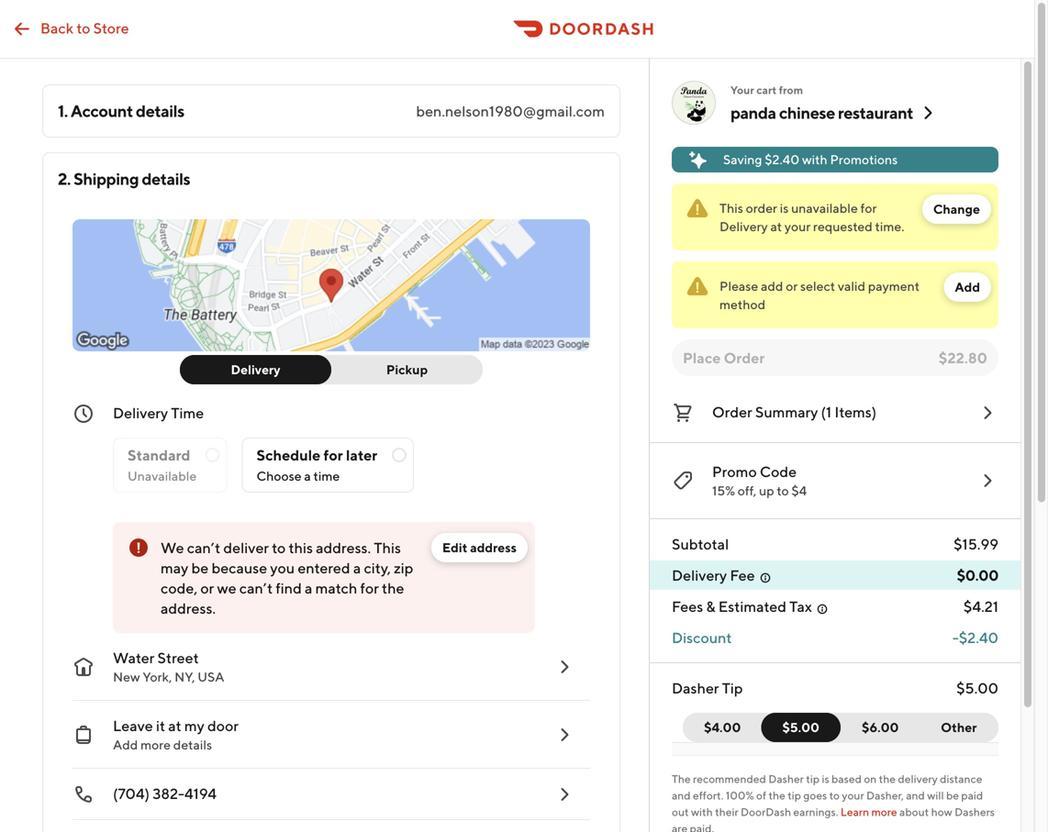 Task type: describe. For each thing, give the bounding box(es) containing it.
1 horizontal spatial tip
[[806, 773, 820, 786]]

change
[[933, 201, 980, 217]]

your inside this order is unavailable for delivery at your requested time.
[[785, 219, 811, 234]]

order summary (1 items) button
[[672, 398, 999, 428]]

$4.00
[[704, 720, 741, 735]]

edit
[[442, 540, 468, 555]]

address
[[470, 540, 517, 555]]

add inside 'button'
[[955, 280, 980, 295]]

your
[[731, 84, 754, 96]]

tip
[[722, 680, 743, 697]]

learn more link
[[841, 806, 897, 819]]

15%
[[712, 483, 735, 498]]

$5.00 inside button
[[783, 720, 820, 735]]

delivery up "standard" in the left of the page
[[113, 404, 168, 422]]

new
[[113, 670, 140, 685]]

promo
[[712, 463, 757, 481]]

the
[[672, 773, 691, 786]]

place
[[683, 349, 721, 367]]

$5.00 button
[[761, 713, 841, 743]]

option group containing standard
[[113, 423, 590, 493]]

distance
[[940, 773, 983, 786]]

pickup
[[386, 362, 428, 377]]

method
[[720, 297, 766, 312]]

we
[[161, 539, 184, 557]]

is inside this order is unavailable for delivery at your requested time.
[[780, 201, 789, 216]]

find
[[276, 580, 302, 597]]

or inside please add or select valid payment method
[[786, 279, 798, 294]]

for inside we can't deliver to this address. this may be because you entered a city, zip code, or we can't find a match for the address.
[[360, 580, 379, 597]]

1 horizontal spatial the
[[769, 789, 786, 802]]

2. shipping
[[58, 169, 139, 189]]

ny,
[[175, 670, 195, 685]]

be inside we can't deliver to this address. this may be because you entered a city, zip code, or we can't find a match for the address.
[[191, 560, 209, 577]]

back
[[40, 19, 74, 37]]

may
[[161, 560, 188, 577]]

time
[[171, 404, 204, 422]]

about
[[900, 806, 929, 819]]

code
[[760, 463, 797, 481]]

add inside the leave it at my door add more details
[[113, 738, 138, 753]]

dasher,
[[867, 789, 904, 802]]

or inside we can't deliver to this address. this may be because you entered a city, zip code, or we can't find a match for the address.
[[200, 580, 214, 597]]

you
[[270, 560, 295, 577]]

water
[[113, 649, 155, 667]]

$4.00 button
[[683, 713, 773, 743]]

dasher tip
[[672, 680, 743, 697]]

$22.80
[[939, 349, 988, 367]]

valid
[[838, 279, 866, 294]]

1 vertical spatial can't
[[239, 580, 273, 597]]

0 vertical spatial dasher
[[672, 680, 719, 697]]

edit address
[[442, 540, 517, 555]]

unavailable
[[791, 201, 858, 216]]

$15.99
[[954, 536, 999, 553]]

saving $2.40 with promotions
[[723, 152, 898, 167]]

zip
[[394, 560, 413, 577]]

0 vertical spatial a
[[304, 469, 311, 484]]

please
[[720, 279, 758, 294]]

add button
[[944, 273, 991, 302]]

time.
[[875, 219, 905, 234]]

to right back
[[77, 19, 90, 37]]

store
[[93, 19, 129, 37]]

york,
[[143, 670, 172, 685]]

details for 1. account details
[[136, 101, 184, 121]]

usa
[[198, 670, 224, 685]]

1 vertical spatial a
[[353, 560, 361, 577]]

back to store link
[[0, 11, 140, 47]]

we can't deliver to this address. this may be because you entered a city, zip code, or we can't find a match for the address.
[[161, 539, 413, 617]]

leave it at my door add more details
[[113, 717, 239, 753]]

how
[[931, 806, 953, 819]]

subtotal
[[672, 536, 729, 553]]

of
[[756, 789, 767, 802]]

382-
[[153, 785, 184, 803]]

delivery or pickup selector option group
[[180, 355, 483, 385]]

order
[[746, 201, 777, 216]]

order summary (1 items)
[[712, 403, 877, 421]]

change button
[[922, 195, 991, 224]]

we can't deliver to this address. this may be because you entered a city, zip code, or we can't find a match for the address. status
[[113, 522, 535, 633]]

your inside the recommended dasher tip is based on the delivery distance and effort. 100% of the tip goes to your dasher, and will be paid out with their doordash earnings.
[[842, 789, 864, 802]]

(1
[[821, 403, 832, 421]]

estimated
[[719, 598, 787, 615]]

goes
[[804, 789, 827, 802]]

saving $2.40 with promotions button
[[672, 147, 999, 173]]

4194
[[184, 785, 217, 803]]

this inside we can't deliver to this address. this may be because you entered a city, zip code, or we can't find a match for the address.
[[374, 539, 401, 557]]

fees & estimated
[[672, 598, 787, 615]]

doordash
[[741, 806, 791, 819]]

this inside this order is unavailable for delivery at your requested time.
[[720, 201, 743, 216]]

(704) 382-4194 button
[[58, 769, 590, 821]]

100%
[[726, 789, 754, 802]]

city,
[[364, 560, 391, 577]]

status containing this order is unavailable for delivery at your requested time.
[[672, 184, 999, 251]]

earnings.
[[794, 806, 839, 819]]

be inside the recommended dasher tip is based on the delivery distance and effort. 100% of the tip goes to your dasher, and will be paid out with their doordash earnings.
[[946, 789, 959, 802]]

edit address button
[[431, 533, 528, 563]]

1. account
[[58, 101, 133, 121]]

2 and from the left
[[906, 789, 925, 802]]

please add or select valid payment method
[[720, 279, 920, 312]]

0 vertical spatial can't
[[187, 539, 220, 557]]

panda
[[731, 103, 776, 123]]

later
[[346, 447, 377, 464]]

paid.
[[690, 822, 714, 833]]

restaurant
[[838, 103, 913, 123]]

dashers
[[955, 806, 995, 819]]



Task type: vqa. For each thing, say whether or not it's contained in the screenshot.
Plain Bagel with Spread image
no



Task type: locate. For each thing, give the bounding box(es) containing it.
0 vertical spatial $2.40
[[765, 152, 800, 167]]

door
[[207, 717, 239, 735]]

delivery
[[720, 219, 768, 234], [231, 362, 280, 377], [113, 404, 168, 422], [672, 567, 727, 584]]

0 horizontal spatial more
[[141, 738, 171, 753]]

0 horizontal spatial and
[[672, 789, 691, 802]]

1 and from the left
[[672, 789, 691, 802]]

0 vertical spatial this
[[720, 201, 743, 216]]

order
[[724, 349, 765, 367], [712, 403, 752, 421]]

&
[[706, 598, 716, 615]]

tip up the goes
[[806, 773, 820, 786]]

0 horizontal spatial can't
[[187, 539, 220, 557]]

with inside the recommended dasher tip is based on the delivery distance and effort. 100% of the tip goes to your dasher, and will be paid out with their doordash earnings.
[[691, 806, 713, 819]]

standard
[[128, 447, 190, 464]]

1 vertical spatial dasher
[[769, 773, 804, 786]]

address. up entered
[[316, 539, 371, 557]]

or right add on the top
[[786, 279, 798, 294]]

1 vertical spatial $5.00
[[783, 720, 820, 735]]

dasher
[[672, 680, 719, 697], [769, 773, 804, 786]]

0 vertical spatial the
[[382, 580, 404, 597]]

1 horizontal spatial $2.40
[[959, 629, 999, 647]]

1 status from the top
[[672, 184, 999, 251]]

delivery inside option
[[231, 362, 280, 377]]

a right the "find"
[[305, 580, 313, 597]]

with down "panda chinese restaurant"
[[802, 152, 828, 167]]

1 vertical spatial or
[[200, 580, 214, 597]]

0 horizontal spatial $2.40
[[765, 152, 800, 167]]

other
[[941, 720, 977, 735]]

my
[[184, 717, 205, 735]]

$6.00
[[862, 720, 899, 735]]

details for 2. shipping details
[[142, 169, 190, 189]]

are
[[672, 822, 688, 833]]

delivery time
[[113, 404, 204, 422]]

1 vertical spatial status
[[672, 262, 999, 329]]

and down the
[[672, 789, 691, 802]]

1 horizontal spatial for
[[360, 580, 379, 597]]

dasher up the goes
[[769, 773, 804, 786]]

to up you
[[272, 539, 286, 557]]

1 vertical spatial tip
[[788, 789, 801, 802]]

1 vertical spatial at
[[168, 717, 182, 735]]

1 horizontal spatial address.
[[316, 539, 371, 557]]

$5.00 up other
[[957, 680, 999, 697]]

back to store
[[40, 19, 129, 37]]

your cart from
[[731, 84, 803, 96]]

None radio
[[113, 438, 227, 493], [242, 438, 414, 493], [113, 438, 227, 493], [242, 438, 414, 493]]

$2.40 down $4.21 at the bottom right of page
[[959, 629, 999, 647]]

fee
[[730, 567, 755, 584]]

0 vertical spatial for
[[861, 201, 877, 216]]

from
[[779, 84, 803, 96]]

$6.00 button
[[830, 713, 920, 743]]

choose
[[257, 469, 302, 484]]

2 vertical spatial the
[[769, 789, 786, 802]]

panda chinese restaurant link
[[731, 102, 939, 124]]

$5.00 up the goes
[[783, 720, 820, 735]]

0 vertical spatial $5.00
[[957, 680, 999, 697]]

add up $22.80
[[955, 280, 980, 295]]

Pickup radio
[[320, 355, 483, 385]]

1 horizontal spatial or
[[786, 279, 798, 294]]

1 horizontal spatial dasher
[[769, 773, 804, 786]]

option group
[[113, 423, 590, 493]]

at right 'it'
[[168, 717, 182, 735]]

the up dasher,
[[879, 773, 896, 786]]

$4
[[792, 483, 807, 498]]

at down order
[[771, 219, 782, 234]]

2 status from the top
[[672, 262, 999, 329]]

out
[[672, 806, 689, 819]]

0 vertical spatial your
[[785, 219, 811, 234]]

$2.40 right 'saving'
[[765, 152, 800, 167]]

schedule for later
[[257, 447, 377, 464]]

and
[[672, 789, 691, 802], [906, 789, 925, 802]]

0 vertical spatial be
[[191, 560, 209, 577]]

it
[[156, 717, 165, 735]]

and up about
[[906, 789, 925, 802]]

order right place
[[724, 349, 765, 367]]

0 vertical spatial status
[[672, 184, 999, 251]]

$2.40 for -
[[959, 629, 999, 647]]

0 horizontal spatial at
[[168, 717, 182, 735]]

0 horizontal spatial $5.00
[[783, 720, 820, 735]]

about how dashers are paid.
[[672, 806, 995, 833]]

a left city,
[[353, 560, 361, 577]]

add
[[955, 280, 980, 295], [113, 738, 138, 753]]

a left the time
[[304, 469, 311, 484]]

discount
[[672, 629, 732, 647]]

is right order
[[780, 201, 789, 216]]

promo code 15% off, up to $4
[[712, 463, 807, 498]]

to inside we can't deliver to this address. this may be because you entered a city, zip code, or we can't find a match for the address.
[[272, 539, 286, 557]]

0 vertical spatial or
[[786, 279, 798, 294]]

1 horizontal spatial with
[[802, 152, 828, 167]]

details
[[136, 101, 184, 121], [142, 169, 190, 189], [173, 738, 212, 753]]

we
[[217, 580, 236, 597]]

0 horizontal spatial with
[[691, 806, 713, 819]]

to right up
[[777, 483, 789, 498]]

chinese
[[779, 103, 835, 123]]

0 horizontal spatial address.
[[161, 600, 216, 617]]

at
[[771, 219, 782, 234], [168, 717, 182, 735]]

recommended
[[693, 773, 766, 786]]

requested
[[813, 219, 873, 234]]

can't right we
[[187, 539, 220, 557]]

deliver
[[223, 539, 269, 557]]

1 horizontal spatial be
[[946, 789, 959, 802]]

1 vertical spatial add
[[113, 738, 138, 753]]

order left summary
[[712, 403, 752, 421]]

0 horizontal spatial this
[[374, 539, 401, 557]]

0 vertical spatial more
[[141, 738, 171, 753]]

0 vertical spatial tip
[[806, 773, 820, 786]]

1 horizontal spatial your
[[842, 789, 864, 802]]

details right the 2. shipping
[[142, 169, 190, 189]]

the right "of"
[[769, 789, 786, 802]]

1 vertical spatial this
[[374, 539, 401, 557]]

at inside the leave it at my door add more details
[[168, 717, 182, 735]]

delivery inside this order is unavailable for delivery at your requested time.
[[720, 219, 768, 234]]

your up "learn"
[[842, 789, 864, 802]]

2 vertical spatial details
[[173, 738, 212, 753]]

off,
[[738, 483, 757, 498]]

1 vertical spatial address.
[[161, 600, 216, 617]]

status containing please add or select valid payment method
[[672, 262, 999, 329]]

more
[[141, 738, 171, 753], [872, 806, 897, 819]]

1 horizontal spatial this
[[720, 201, 743, 216]]

0 vertical spatial with
[[802, 152, 828, 167]]

payment
[[868, 279, 920, 294]]

2. shipping details
[[58, 169, 190, 189]]

be right may
[[191, 560, 209, 577]]

for inside this order is unavailable for delivery at your requested time.
[[861, 201, 877, 216]]

more down dasher,
[[872, 806, 897, 819]]

delivery down order
[[720, 219, 768, 234]]

schedule
[[257, 447, 321, 464]]

2 vertical spatial for
[[360, 580, 379, 597]]

your down unavailable
[[785, 219, 811, 234]]

choose a time
[[257, 469, 340, 484]]

0 vertical spatial at
[[771, 219, 782, 234]]

address. down code,
[[161, 600, 216, 617]]

for up time.
[[861, 201, 877, 216]]

leave
[[113, 717, 153, 735]]

0 horizontal spatial is
[[780, 201, 789, 216]]

or
[[786, 279, 798, 294], [200, 580, 214, 597]]

to right the goes
[[830, 789, 840, 802]]

for down city,
[[360, 580, 379, 597]]

2 vertical spatial a
[[305, 580, 313, 597]]

at inside this order is unavailable for delivery at your requested time.
[[771, 219, 782, 234]]

1 vertical spatial $2.40
[[959, 629, 999, 647]]

0 vertical spatial details
[[136, 101, 184, 121]]

learn more
[[841, 806, 897, 819]]

Delivery radio
[[180, 355, 331, 385]]

or left we
[[200, 580, 214, 597]]

dasher inside the recommended dasher tip is based on the delivery distance and effort. 100% of the tip goes to your dasher, and will be paid out with their doordash earnings.
[[769, 773, 804, 786]]

is
[[780, 201, 789, 216], [822, 773, 830, 786]]

$2.40 for saving
[[765, 152, 800, 167]]

$0.00
[[957, 567, 999, 584]]

1 vertical spatial order
[[712, 403, 752, 421]]

with inside button
[[802, 152, 828, 167]]

tip left the goes
[[788, 789, 801, 802]]

1 horizontal spatial at
[[771, 219, 782, 234]]

1 vertical spatial be
[[946, 789, 959, 802]]

dasher left tip
[[672, 680, 719, 697]]

1 vertical spatial details
[[142, 169, 190, 189]]

be
[[191, 560, 209, 577], [946, 789, 959, 802]]

details down my
[[173, 738, 212, 753]]

this left order
[[720, 201, 743, 216]]

with up the paid.
[[691, 806, 713, 819]]

for inside option group
[[324, 447, 343, 464]]

delivery down subtotal
[[672, 567, 727, 584]]

tip amount option group
[[683, 713, 999, 743]]

this
[[289, 539, 313, 557]]

panda chinese restaurant
[[731, 103, 913, 123]]

1 vertical spatial with
[[691, 806, 713, 819]]

$4.21
[[964, 598, 999, 615]]

1 vertical spatial the
[[879, 773, 896, 786]]

status
[[672, 184, 999, 251], [672, 262, 999, 329]]

delivery up schedule in the bottom of the page
[[231, 362, 280, 377]]

Other button
[[919, 713, 999, 743]]

1 horizontal spatial $5.00
[[957, 680, 999, 697]]

$2.40 inside button
[[765, 152, 800, 167]]

the inside we can't deliver to this address. this may be because you entered a city, zip code, or we can't find a match for the address.
[[382, 580, 404, 597]]

1 horizontal spatial is
[[822, 773, 830, 786]]

for up the time
[[324, 447, 343, 464]]

1 vertical spatial for
[[324, 447, 343, 464]]

details right 1. account
[[136, 101, 184, 121]]

0 horizontal spatial add
[[113, 738, 138, 753]]

1 vertical spatial is
[[822, 773, 830, 786]]

up
[[759, 483, 774, 498]]

this up city,
[[374, 539, 401, 557]]

1 horizontal spatial can't
[[239, 580, 273, 597]]

code,
[[161, 580, 198, 597]]

can't
[[187, 539, 220, 557], [239, 580, 273, 597]]

order inside button
[[712, 403, 752, 421]]

the recommended dasher tip is based on the delivery distance and effort. 100% of the tip goes to your dasher, and will be paid out with their doordash earnings.
[[672, 773, 983, 819]]

0 horizontal spatial dasher
[[672, 680, 719, 697]]

1 horizontal spatial add
[[955, 280, 980, 295]]

add
[[761, 279, 783, 294]]

1 horizontal spatial and
[[906, 789, 925, 802]]

-
[[953, 629, 959, 647]]

effort.
[[693, 789, 724, 802]]

can't down the because
[[239, 580, 273, 597]]

be right will
[[946, 789, 959, 802]]

1 horizontal spatial more
[[872, 806, 897, 819]]

1 vertical spatial your
[[842, 789, 864, 802]]

on
[[864, 773, 877, 786]]

cart
[[757, 84, 777, 96]]

tax
[[790, 598, 812, 615]]

2 horizontal spatial the
[[879, 773, 896, 786]]

0 horizontal spatial your
[[785, 219, 811, 234]]

ben.nelson1980@gmail.com
[[416, 102, 605, 120]]

0 horizontal spatial be
[[191, 560, 209, 577]]

0 vertical spatial is
[[780, 201, 789, 216]]

for
[[861, 201, 877, 216], [324, 447, 343, 464], [360, 580, 379, 597]]

based
[[832, 773, 862, 786]]

0 vertical spatial order
[[724, 349, 765, 367]]

add down 'leave'
[[113, 738, 138, 753]]

0 horizontal spatial the
[[382, 580, 404, 597]]

to inside the recommended dasher tip is based on the delivery distance and effort. 100% of the tip goes to your dasher, and will be paid out with their doordash earnings.
[[830, 789, 840, 802]]

0 horizontal spatial or
[[200, 580, 214, 597]]

fees
[[672, 598, 703, 615]]

to inside promo code 15% off, up to $4
[[777, 483, 789, 498]]

because
[[212, 560, 267, 577]]

details inside the leave it at my door add more details
[[173, 738, 212, 753]]

2 horizontal spatial for
[[861, 201, 877, 216]]

0 vertical spatial add
[[955, 280, 980, 295]]

address.
[[316, 539, 371, 557], [161, 600, 216, 617]]

will
[[927, 789, 944, 802]]

0 horizontal spatial tip
[[788, 789, 801, 802]]

their
[[715, 806, 739, 819]]

-$2.40
[[953, 629, 999, 647]]

1 vertical spatial more
[[872, 806, 897, 819]]

1. account details
[[58, 101, 184, 121]]

is inside the recommended dasher tip is based on the delivery distance and effort. 100% of the tip goes to your dasher, and will be paid out with their doordash earnings.
[[822, 773, 830, 786]]

0 horizontal spatial for
[[324, 447, 343, 464]]

more down 'it'
[[141, 738, 171, 753]]

$5.00
[[957, 680, 999, 697], [783, 720, 820, 735]]

more inside the leave it at my door add more details
[[141, 738, 171, 753]]

the down 'zip'
[[382, 580, 404, 597]]

summary
[[755, 403, 818, 421]]

is up the goes
[[822, 773, 830, 786]]

0 vertical spatial address.
[[316, 539, 371, 557]]



